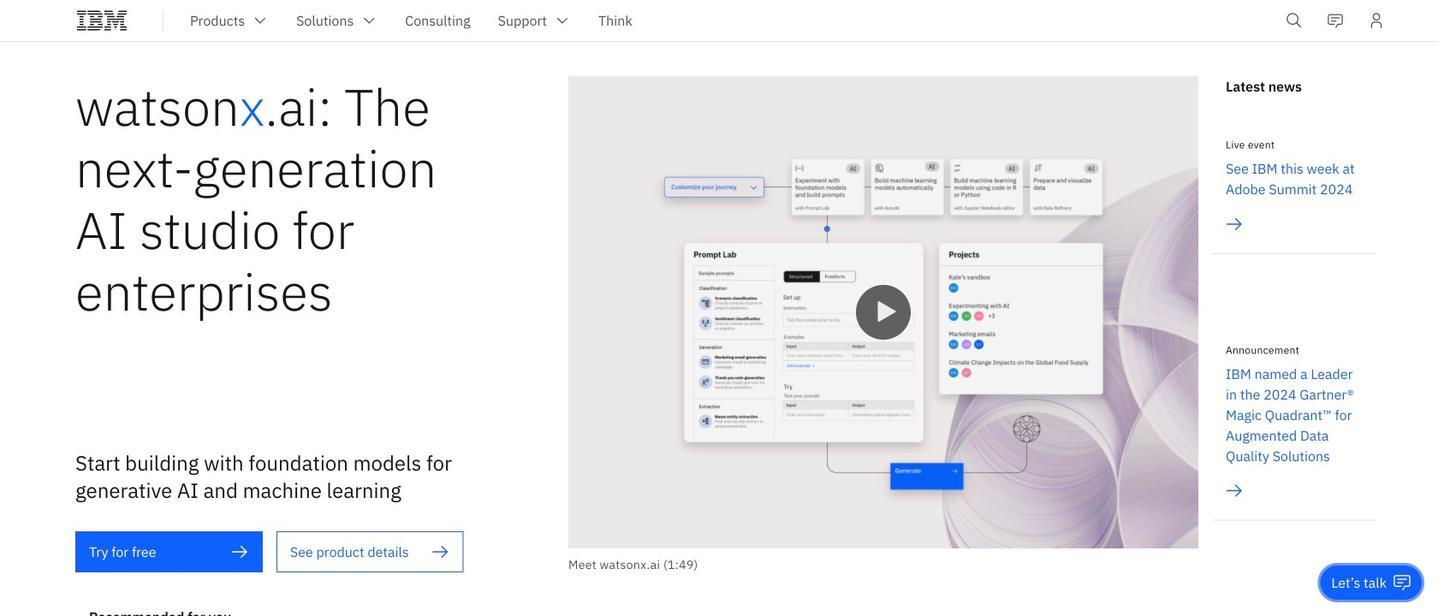 Task type: locate. For each thing, give the bounding box(es) containing it.
let's talk element
[[1331, 574, 1387, 592]]



Task type: vqa. For each thing, say whether or not it's contained in the screenshot.
Your privacy choices element
no



